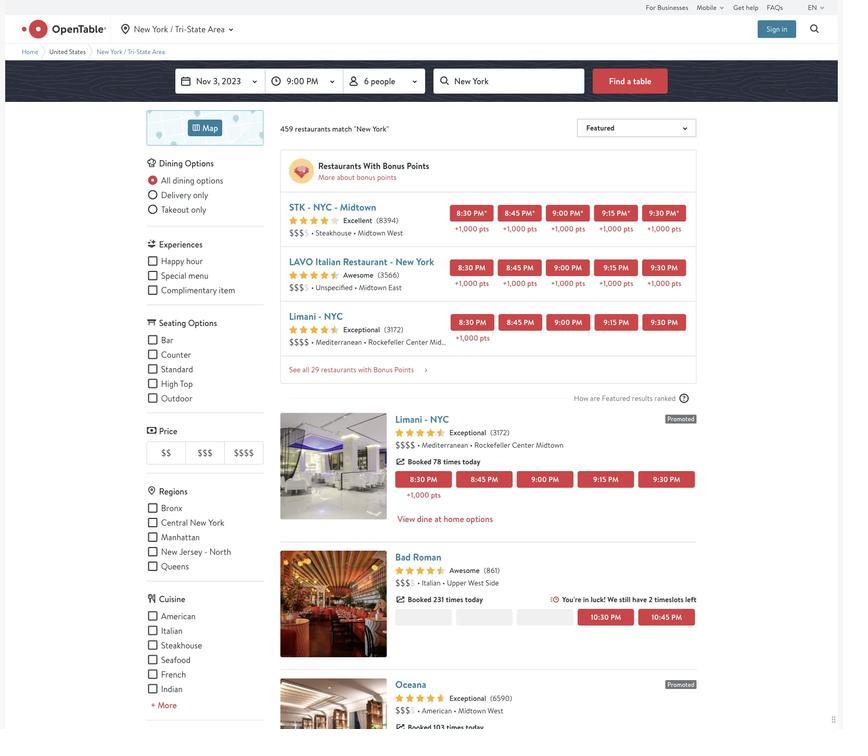 Task type: describe. For each thing, give the bounding box(es) containing it.
steakhouse inside the $$$ $ • steakhouse • midtown west
[[316, 228, 352, 238]]

home
[[22, 47, 38, 56]]

bronx
[[161, 503, 182, 514]]

All dining options radio
[[147, 174, 223, 187]]

lavo italian restaurant - new york
[[289, 255, 434, 268]]

- up booked 78 times today
[[425, 413, 428, 426]]

10:45 pm link
[[639, 610, 695, 626]]

sign
[[767, 24, 780, 34]]

en button
[[808, 0, 829, 15]]

manhattan
[[161, 532, 200, 543]]

lavo italian restaurant - new york link
[[289, 255, 434, 268]]

midtown inside $$$ $ • unspecified • midtown east
[[359, 283, 387, 293]]

2 vertical spatial 9:15 pm
[[593, 475, 619, 485]]

0 vertical spatial exceptional
[[343, 325, 380, 335]]

east
[[389, 283, 402, 293]]

0 vertical spatial bonus
[[383, 160, 405, 172]]

1 vertical spatial limani
[[395, 413, 422, 426]]

top
[[180, 378, 193, 389]]

0 vertical spatial restaurants
[[295, 124, 331, 134]]

2 horizontal spatial $$$$
[[395, 440, 415, 451]]

) for bad roman
[[497, 566, 500, 576]]

+ more
[[151, 700, 177, 712]]

2023
[[222, 75, 241, 87]]

8:45 for 8:45 pm link associated with lavo italian restaurant - new york
[[506, 263, 522, 273]]

table
[[633, 75, 652, 87]]

points
[[395, 365, 414, 375]]

excellent
[[343, 216, 372, 226]]

dining
[[173, 175, 195, 186]]

8:45 for limani - nyc's 8:45 pm link
[[507, 318, 522, 328]]

york inside 'dropdown button'
[[152, 24, 168, 35]]

0 vertical spatial $$$$ • mediterranean • rockefeller center midtown
[[289, 337, 458, 348]]

1 horizontal spatial center
[[512, 441, 534, 450]]

78
[[433, 457, 442, 467]]

) inside exceptional ( 6590 )
[[510, 694, 512, 704]]

* for 9:15 pm *
[[627, 208, 631, 218]]

new right states
[[97, 47, 109, 56]]

* for 8:45 pm *
[[532, 208, 535, 218]]

in for you're
[[583, 595, 589, 605]]

* for 9:30 pm *
[[676, 208, 680, 218]]

menu
[[188, 270, 209, 281]]

2 vertical spatial 8:45 pm link
[[456, 472, 513, 488]]

have
[[632, 595, 647, 605]]

4.5 stars image for italian
[[289, 271, 339, 280]]

restaurant
[[343, 255, 388, 268]]

2 vertical spatial 8:30 pm link
[[395, 472, 452, 488]]

29
[[311, 365, 319, 375]]

bonus point image
[[289, 159, 314, 184]]

9:15 pm for lavo italian restaurant - new york
[[604, 263, 629, 273]]

"new
[[354, 124, 371, 134]]

9:00 pm *
[[553, 208, 584, 218]]

unspecified
[[316, 283, 353, 293]]

stk - nyc - midtown link
[[289, 201, 376, 214]]

0 horizontal spatial limani - nyc link
[[289, 310, 343, 323]]

0 horizontal spatial center
[[406, 338, 428, 347]]

new up 3566 on the left top of the page
[[396, 255, 414, 268]]

0 vertical spatial exceptional ( 3172 )
[[343, 325, 403, 335]]

0 horizontal spatial mediterranean
[[316, 338, 362, 347]]

1 vertical spatial rockefeller
[[475, 441, 510, 450]]

231
[[433, 595, 444, 605]]

2 vertical spatial 8:30 pm
[[410, 475, 437, 485]]

9:15 pm *
[[602, 208, 631, 218]]

american inside cuisine group
[[161, 611, 196, 622]]

new jersey - north
[[161, 547, 231, 558]]

still
[[619, 595, 631, 605]]

9:30 for 9:15 pm link associated with limani - nyc
[[651, 318, 666, 328]]

nyc for $
[[313, 201, 332, 214]]

9:15 for 9:15 pm link for lavo italian restaurant - new york
[[604, 263, 617, 273]]

search icon image
[[809, 23, 821, 35]]

options inside button
[[466, 514, 493, 525]]

experiences group
[[147, 255, 264, 297]]

side
[[486, 579, 499, 588]]

Delivery only radio
[[147, 189, 208, 201]]

american inside $$$ $ • american • midtown west
[[422, 706, 452, 716]]

0 horizontal spatial 4.6 stars image
[[289, 326, 339, 334]]

9:30 pm for limani - nyc
[[651, 318, 678, 328]]

takeout
[[161, 204, 189, 215]]

seating options
[[159, 318, 217, 329]]

businesses
[[658, 3, 689, 12]]

2 vertical spatial 9:15 pm link
[[578, 472, 634, 488]]

6 people
[[364, 75, 395, 87]]

( for bad roman
[[484, 566, 486, 576]]

0 horizontal spatial limani - nyc
[[289, 310, 343, 323]]

high top
[[161, 378, 193, 389]]

9:15 for 9:15 pm link associated with limani - nyc
[[604, 318, 617, 328]]

view dine at home options button
[[395, 505, 697, 534]]

standard
[[161, 364, 193, 375]]

0 horizontal spatial points
[[377, 173, 397, 182]]

seating
[[159, 318, 186, 329]]

home link
[[22, 47, 38, 56]]

new up queens
[[161, 547, 178, 558]]

map
[[202, 122, 218, 134]]

home
[[444, 514, 464, 525]]

with inside restaurants with bonus points more about bonus points
[[363, 160, 381, 172]]

0 horizontal spatial bonus
[[357, 173, 376, 182]]

9:30 pm for lavo italian restaurant - new york
[[651, 263, 678, 273]]

you're
[[562, 595, 582, 605]]

4 stars image
[[289, 217, 339, 225]]

bonus
[[373, 365, 393, 375]]

459 restaurants match "new york"
[[280, 124, 389, 134]]

dining options
[[159, 158, 214, 169]]

* for 8:30 pm *
[[484, 208, 487, 218]]

$$$ $ • american • midtown west
[[395, 706, 504, 717]]

1 vertical spatial featured
[[602, 394, 630, 403]]

- up 3566 on the left top of the page
[[390, 255, 393, 268]]

0 horizontal spatial rockefeller
[[368, 338, 404, 347]]

1 vertical spatial /
[[124, 47, 126, 56]]

$$$ $ • italian • upper west side
[[395, 578, 499, 589]]

459
[[280, 124, 293, 134]]

6
[[364, 75, 369, 87]]

9:00 pm for 8:45 pm link associated with lavo italian restaurant - new york
[[554, 263, 582, 273]]

complimentary item
[[161, 285, 235, 296]]

0 horizontal spatial 3172
[[387, 325, 401, 335]]

seafood
[[161, 655, 191, 666]]

) for stk - nyc - midtown
[[396, 216, 399, 225]]

1 vertical spatial limani - nyc link
[[395, 413, 449, 426]]

new york / tri-state area button
[[119, 15, 237, 43]]

jersey
[[179, 547, 202, 558]]

exceptional for oceana
[[450, 694, 486, 704]]

steakhouse inside cuisine group
[[161, 640, 202, 651]]

how are featured results ranked
[[574, 394, 676, 403]]

2 vertical spatial 9:00 pm link
[[517, 472, 574, 488]]

timeslots
[[655, 595, 684, 605]]

exceptional for limani - nyc
[[450, 428, 486, 438]]

faqs
[[767, 3, 783, 12]]

1 horizontal spatial italian
[[315, 255, 341, 268]]

dining options group
[[147, 174, 264, 218]]

1 horizontal spatial limani - nyc
[[395, 413, 449, 426]]

1 vertical spatial tri-
[[128, 47, 137, 56]]

$$$ for stk
[[289, 228, 304, 239]]

9:00 pm for limani - nyc's 8:45 pm link
[[555, 318, 583, 328]]

united states
[[49, 47, 86, 56]]

8:45 for 8:45 pm link to the bottom
[[471, 475, 486, 485]]

new york / tri-state area inside 'dropdown button'
[[134, 24, 225, 35]]

view
[[397, 514, 415, 525]]

1 vertical spatial 4.6 stars image
[[395, 429, 445, 437]]

area inside new york / tri-state area 'dropdown button'
[[208, 24, 225, 35]]

more inside + more button
[[158, 700, 177, 712]]

0 horizontal spatial state
[[137, 47, 151, 56]]

all dining options
[[161, 175, 223, 186]]

options for dining options
[[185, 158, 214, 169]]

get
[[734, 3, 745, 12]]

$ for stk
[[304, 228, 309, 239]]

2 vertical spatial 8:45 pm
[[471, 475, 498, 485]]

$$$ for bad
[[395, 578, 410, 589]]

with inside see all 29 restaurants with bonus points button
[[358, 365, 372, 375]]

outdoor
[[161, 393, 193, 404]]

happy
[[161, 256, 184, 267]]

1 vertical spatial 3172
[[493, 428, 507, 438]]

$$$ $ • steakhouse • midtown west
[[289, 228, 403, 239]]

8:30 pm link for lavo italian restaurant - new york
[[450, 260, 494, 276]]

bar
[[161, 335, 173, 346]]

options inside radio
[[197, 175, 223, 186]]

match
[[332, 124, 352, 134]]

bad roman link
[[395, 551, 442, 564]]

$$$ for lavo
[[289, 282, 304, 293]]

4.7 stars image
[[395, 695, 445, 703]]

today for booked 78 times today
[[463, 457, 481, 467]]

1 vertical spatial area
[[152, 47, 165, 56]]

get help
[[734, 3, 759, 12]]

seating options group
[[147, 334, 264, 405]]

we
[[608, 595, 618, 605]]

view dine at home options
[[397, 514, 493, 525]]

italian inside $$$ $ • italian • upper west side
[[422, 579, 441, 588]]

0 vertical spatial limani
[[289, 310, 316, 323]]

promoted for oceana
[[668, 681, 695, 690]]

2 vertical spatial 9:30 pm link
[[639, 472, 695, 488]]

861
[[486, 566, 497, 576]]

booked 78 times today
[[408, 457, 481, 467]]



Task type: locate. For each thing, give the bounding box(es) containing it.
with up more about bonus points link
[[363, 160, 381, 172]]

with left "bonus"
[[358, 365, 372, 375]]

find a table button
[[593, 69, 668, 94]]

central new york
[[161, 518, 224, 529]]

italian inside cuisine group
[[161, 626, 183, 637]]

0 vertical spatial 9:00 pm link
[[546, 260, 590, 276]]

1 vertical spatial today
[[465, 595, 483, 605]]

2 horizontal spatial west
[[488, 706, 504, 716]]

promoted
[[668, 415, 695, 424], [668, 681, 695, 690]]

area up 3,
[[208, 24, 225, 35]]

0 horizontal spatial american
[[161, 611, 196, 622]]

None field
[[434, 69, 585, 94]]

nov
[[196, 75, 211, 87]]

( inside exceptional ( 6590 )
[[490, 694, 493, 704]]

nyc down unspecified
[[324, 310, 343, 323]]

8:45 pm for lavo italian restaurant - new york
[[506, 263, 534, 273]]

4 * from the left
[[627, 208, 631, 218]]

9:15 for 9:15 pm link to the bottom
[[593, 475, 607, 485]]

$$$ $ • unspecified • midtown east
[[289, 282, 402, 293]]

( for lavo italian restaurant - new york
[[378, 270, 380, 280]]

9:00 for 8:45 pm link to the bottom
[[531, 475, 547, 485]]

see all 29 restaurants with bonus points
[[289, 365, 414, 375]]

ranked
[[655, 394, 676, 403]]

awesome
[[343, 270, 374, 280], [450, 566, 480, 576]]

more down restaurants
[[318, 173, 335, 182]]

options up all dining options
[[185, 158, 214, 169]]

1 horizontal spatial limani
[[395, 413, 422, 426]]

indian
[[161, 684, 183, 695]]

new york / tri-state area link
[[97, 47, 165, 56]]

tri- inside 'dropdown button'
[[175, 24, 187, 35]]

1 vertical spatial restaurants
[[321, 365, 356, 375]]

* for 9:00 pm *
[[581, 208, 584, 218]]

0 vertical spatial 8:45 pm
[[506, 263, 534, 273]]

today down upper
[[465, 595, 483, 605]]

1 horizontal spatial more
[[318, 173, 335, 182]]

all
[[161, 175, 171, 186]]

8:30 pm link for limani - nyc
[[451, 314, 495, 331]]

9:15 pm link for lavo italian restaurant - new york
[[594, 260, 638, 276]]

get help button
[[734, 0, 759, 15]]

price
[[159, 426, 177, 437]]

1 vertical spatial in
[[583, 595, 589, 605]]

mediterranean up the see all 29 restaurants with bonus points
[[316, 338, 362, 347]]

special menu
[[161, 270, 209, 281]]

awesome down lavo italian restaurant - new york
[[343, 270, 374, 280]]

lavo
[[289, 255, 313, 268]]

more inside restaurants with bonus points more about bonus points
[[318, 173, 335, 182]]

booked left 231
[[408, 595, 432, 605]]

times for 231
[[446, 595, 463, 605]]

0 vertical spatial 9:30 pm
[[651, 263, 678, 273]]

8:45 pm link for limani - nyc
[[499, 314, 543, 331]]

exceptional ( 3172 ) up booked 78 times today
[[450, 428, 510, 438]]

times right 231
[[446, 595, 463, 605]]

- down unspecified
[[318, 310, 322, 323]]

0 vertical spatial today
[[463, 457, 481, 467]]

2 vertical spatial west
[[488, 706, 504, 716]]

exceptional ( 3172 ) up "bonus"
[[343, 325, 403, 335]]

$$$ down 4.7 stars image
[[395, 706, 410, 717]]

italian up 231
[[422, 579, 441, 588]]

0 vertical spatial promoted
[[668, 415, 695, 424]]

( for stk - nyc - midtown
[[377, 216, 379, 225]]

west inside $$$ $ • american • midtown west
[[488, 706, 504, 716]]

1 promoted from the top
[[668, 415, 695, 424]]

west
[[387, 228, 403, 238], [468, 579, 484, 588], [488, 706, 504, 716]]

1 vertical spatial booked
[[408, 595, 432, 605]]

excellent ( 8394 )
[[343, 216, 399, 226]]

1 vertical spatial $$$$ • mediterranean • rockefeller center midtown
[[395, 440, 564, 451]]

steakhouse up the seafood
[[161, 640, 202, 651]]

0 horizontal spatial west
[[387, 228, 403, 238]]

0 vertical spatial limani - nyc link
[[289, 310, 343, 323]]

3566
[[380, 270, 397, 280]]

1 horizontal spatial rockefeller
[[475, 441, 510, 450]]

1 vertical spatial steakhouse
[[161, 640, 202, 651]]

west down '6590'
[[488, 706, 504, 716]]

bad roman
[[395, 551, 442, 564]]

awesome up upper
[[450, 566, 480, 576]]

1 vertical spatial american
[[422, 706, 452, 716]]

0 vertical spatial steakhouse
[[316, 228, 352, 238]]

8:45 pm for limani - nyc
[[507, 318, 534, 328]]

today
[[463, 457, 481, 467], [465, 595, 483, 605]]

bad
[[395, 551, 411, 564]]

0 vertical spatial 9:30 pm link
[[642, 260, 686, 276]]

9:30 for 9:15 pm link for lavo italian restaurant - new york
[[651, 263, 666, 273]]

8:45 pm link
[[498, 260, 542, 276], [499, 314, 543, 331], [456, 472, 513, 488]]

1 vertical spatial options
[[466, 514, 493, 525]]

8:30 pm link
[[450, 260, 494, 276], [451, 314, 495, 331], [395, 472, 452, 488]]

booked for booked 231 times today
[[408, 595, 432, 605]]

counter
[[161, 349, 191, 360]]

$$$$ • mediterranean • rockefeller center midtown
[[289, 337, 458, 348], [395, 440, 564, 451]]

oceana
[[395, 679, 426, 692]]

happy hour
[[161, 256, 203, 267]]

0 vertical spatial times
[[443, 457, 461, 467]]

cuisine
[[159, 594, 185, 605]]

Takeout only radio
[[147, 203, 206, 216]]

featured down find in the right top of the page
[[586, 123, 615, 133]]

rockefeller up booked 78 times today
[[475, 441, 510, 450]]

$$$$ • mediterranean • rockefeller center midtown up booked 78 times today
[[395, 440, 564, 451]]

booked for booked 78 times today
[[408, 457, 432, 467]]

1 vertical spatial points
[[377, 173, 397, 182]]

1 vertical spatial 8:45 pm
[[507, 318, 534, 328]]

nyc
[[313, 201, 332, 214], [324, 310, 343, 323], [430, 413, 449, 426]]

1 vertical spatial 9:30 pm link
[[643, 314, 686, 331]]

featured
[[586, 123, 615, 133], [602, 394, 630, 403]]

rockefeller up "bonus"
[[368, 338, 404, 347]]

1 vertical spatial only
[[191, 204, 206, 215]]

- inside regions group
[[204, 547, 207, 558]]

steakhouse down 4 stars image on the top left of the page
[[316, 228, 352, 238]]

- left north
[[204, 547, 207, 558]]

complimentary
[[161, 285, 217, 296]]

) for lavo italian restaurant - new york
[[397, 270, 399, 280]]

2 vertical spatial italian
[[161, 626, 183, 637]]

0 horizontal spatial limani
[[289, 310, 316, 323]]

0 vertical spatial points
[[407, 160, 429, 172]]

nyc up 78
[[430, 413, 449, 426]]

3,
[[213, 75, 220, 87]]

$$$$
[[289, 337, 309, 348], [395, 440, 415, 451], [234, 448, 254, 459]]

1 booked from the top
[[408, 457, 432, 467]]

$ down 4 stars image on the top left of the page
[[304, 228, 309, 239]]

limani - nyc link
[[289, 310, 343, 323], [395, 413, 449, 426]]

rockefeller
[[368, 338, 404, 347], [475, 441, 510, 450]]

american down cuisine
[[161, 611, 196, 622]]

9:30 pm link for lavo italian restaurant - new york
[[642, 260, 686, 276]]

restaurants right 459
[[295, 124, 331, 134]]

only for delivery only
[[193, 189, 208, 200]]

limani - nyc down unspecified
[[289, 310, 343, 323]]

only inside takeout only "option"
[[191, 204, 206, 215]]

1 vertical spatial 9:15 pm
[[604, 318, 629, 328]]

9:30 pm *
[[649, 208, 680, 218]]

featured inside popup button
[[586, 123, 615, 133]]

nov 3, 2023 button
[[175, 69, 265, 94]]

0 vertical spatial with
[[363, 160, 381, 172]]

high
[[161, 378, 178, 389]]

see all 29 restaurants with bonus points button
[[289, 365, 430, 375]]

bonus right about
[[357, 173, 376, 182]]

1 vertical spatial new york / tri-state area
[[97, 47, 165, 56]]

nyc for •
[[324, 310, 343, 323]]

) for limani - nyc
[[401, 325, 403, 335]]

opentable logo image
[[22, 20, 106, 39]]

1 horizontal spatial points
[[407, 160, 429, 172]]

about
[[337, 173, 355, 182]]

west down 8394
[[387, 228, 403, 238]]

9:15 pm link for limani - nyc
[[595, 314, 638, 331]]

more right +
[[158, 700, 177, 712]]

west for bad roman
[[468, 579, 484, 588]]

exceptional up $$$ $ • american • midtown west
[[450, 694, 486, 704]]

limani - nyc
[[289, 310, 343, 323], [395, 413, 449, 426]]

1 vertical spatial awesome
[[450, 566, 480, 576]]

1 vertical spatial with
[[358, 365, 372, 375]]

restaurants
[[295, 124, 331, 134], [321, 365, 356, 375]]

2 booked from the top
[[408, 595, 432, 605]]

0 vertical spatial mediterranean
[[316, 338, 362, 347]]

see
[[289, 365, 301, 375]]

1 horizontal spatial west
[[468, 579, 484, 588]]

awesome for roman
[[450, 566, 480, 576]]

in
[[782, 24, 788, 34], [583, 595, 589, 605]]

state
[[187, 24, 206, 35], [137, 47, 151, 56]]

8:45 pm *
[[505, 208, 535, 218]]

2 promoted from the top
[[668, 681, 695, 690]]

exceptional up see all 29 restaurants with bonus points button
[[343, 325, 380, 335]]

1 horizontal spatial $$$$
[[289, 337, 309, 348]]

$$$ down lavo
[[289, 282, 304, 293]]

$$$$ • mediterranean • rockefeller center midtown up "bonus"
[[289, 337, 458, 348]]

item
[[219, 285, 235, 296]]

west inside $$$ $ • italian • upper west side
[[468, 579, 484, 588]]

0 horizontal spatial more
[[158, 700, 177, 712]]

1 vertical spatial italian
[[422, 579, 441, 588]]

8:30 pm for limani - nyc
[[459, 318, 486, 328]]

times right 78
[[443, 457, 461, 467]]

experiences
[[159, 239, 203, 250]]

0 horizontal spatial 4.5 stars image
[[289, 271, 339, 280]]

1 vertical spatial 8:45 pm link
[[499, 314, 543, 331]]

9:00 for limani - nyc's 8:45 pm link
[[555, 318, 570, 328]]

0 vertical spatial tri-
[[175, 24, 187, 35]]

9:00 pm for 8:45 pm link to the bottom
[[531, 475, 559, 485]]

1 horizontal spatial awesome
[[450, 566, 480, 576]]

0 vertical spatial american
[[161, 611, 196, 622]]

for
[[646, 3, 656, 12]]

featured right are
[[602, 394, 630, 403]]

Please input a Location, Restaurant or Cuisine field
[[434, 69, 585, 94]]

1 horizontal spatial exceptional ( 3172 )
[[450, 428, 510, 438]]

1 * from the left
[[484, 208, 487, 218]]

limani - nyc link down unspecified
[[289, 310, 343, 323]]

awesome for italian
[[343, 270, 374, 280]]

0 vertical spatial /
[[170, 24, 173, 35]]

oceana link
[[395, 679, 426, 692]]

1 vertical spatial bonus
[[357, 173, 376, 182]]

/ inside 'dropdown button'
[[170, 24, 173, 35]]

1 horizontal spatial 3172
[[493, 428, 507, 438]]

0 vertical spatial 8:30 pm link
[[450, 260, 494, 276]]

$$$ right $$
[[198, 448, 213, 459]]

featured button
[[577, 119, 697, 137]]

only down all dining options
[[193, 189, 208, 200]]

4.6 stars image up 78
[[395, 429, 445, 437]]

upper
[[447, 579, 466, 588]]

mobile button
[[697, 0, 728, 15]]

only inside delivery only radio
[[193, 189, 208, 200]]

cuisine group
[[147, 610, 264, 696]]

mediterranean up booked 78 times today
[[422, 441, 468, 450]]

west inside the $$$ $ • steakhouse • midtown west
[[387, 228, 403, 238]]

in for sign
[[782, 24, 788, 34]]

) inside the awesome ( 3566 )
[[397, 270, 399, 280]]

states
[[69, 47, 86, 56]]

3172
[[387, 325, 401, 335], [493, 428, 507, 438]]

more about bonus points link
[[318, 173, 397, 182]]

italian up unspecified
[[315, 255, 341, 268]]

0 vertical spatial 8:45 pm link
[[498, 260, 542, 276]]

midtown inside $$$ $ • american • midtown west
[[458, 706, 486, 716]]

pm
[[306, 75, 318, 87], [474, 208, 484, 218], [522, 208, 532, 218], [570, 208, 581, 218], [617, 208, 627, 218], [666, 208, 676, 218], [475, 263, 486, 273], [523, 263, 534, 273], [572, 263, 582, 273], [618, 263, 629, 273], [668, 263, 678, 273], [476, 318, 486, 328], [524, 318, 534, 328], [572, 318, 583, 328], [619, 318, 629, 328], [668, 318, 678, 328], [427, 475, 437, 485], [488, 475, 498, 485], [549, 475, 559, 485], [608, 475, 619, 485], [670, 475, 681, 485], [611, 613, 621, 623], [672, 613, 682, 623]]

map button
[[147, 110, 264, 146]]

options right home
[[466, 514, 493, 525]]

1 horizontal spatial bonus
[[383, 160, 405, 172]]

4.5 stars image for roman
[[395, 567, 445, 575]]

new inside 'dropdown button'
[[134, 24, 150, 35]]

in right sign
[[782, 24, 788, 34]]

$ for lavo
[[304, 282, 309, 293]]

0 horizontal spatial italian
[[161, 626, 183, 637]]

promoted for limani - nyc
[[668, 415, 695, 424]]

$$$ down "bad"
[[395, 578, 410, 589]]

american down 4.7 stars image
[[422, 706, 452, 716]]

$ for bad
[[410, 578, 415, 589]]

west down awesome ( 861 )
[[468, 579, 484, 588]]

1 horizontal spatial 4.5 stars image
[[395, 567, 445, 575]]

2 * from the left
[[532, 208, 535, 218]]

0 vertical spatial booked
[[408, 457, 432, 467]]

0 horizontal spatial $$$$
[[234, 448, 254, 459]]

2 vertical spatial 9:30 pm
[[653, 475, 681, 485]]

special
[[161, 270, 186, 281]]

1 vertical spatial 9:00 pm link
[[547, 314, 590, 331]]

are
[[590, 394, 600, 403]]

area down new york / tri-state area 'dropdown button'
[[152, 47, 165, 56]]

4.5 stars image
[[289, 271, 339, 280], [395, 567, 445, 575]]

1 vertical spatial west
[[468, 579, 484, 588]]

new up manhattan
[[190, 518, 206, 529]]

1 vertical spatial mediterranean
[[422, 441, 468, 450]]

( for limani - nyc
[[384, 325, 387, 335]]

8:30 pm for lavo italian restaurant - new york
[[458, 263, 486, 273]]

limani down points
[[395, 413, 422, 426]]

1 vertical spatial 9:30 pm
[[651, 318, 678, 328]]

queens
[[161, 561, 189, 572]]

0 vertical spatial 4.6 stars image
[[289, 326, 339, 334]]

9:00 pm link for lavo italian restaurant - new york
[[546, 260, 590, 276]]

with
[[363, 160, 381, 172], [358, 365, 372, 375]]

0 vertical spatial 4.5 stars image
[[289, 271, 339, 280]]

exceptional up booked 78 times today
[[450, 428, 486, 438]]

9:15 pm for limani - nyc
[[604, 318, 629, 328]]

0 horizontal spatial /
[[124, 47, 126, 56]]

sign in button
[[758, 20, 796, 38]]

) inside awesome ( 861 )
[[497, 566, 500, 576]]

9:00 pm link for limani - nyc
[[547, 314, 590, 331]]

8:30
[[457, 208, 472, 218], [458, 263, 473, 273], [459, 318, 474, 328], [410, 475, 425, 485]]

en
[[808, 3, 817, 12]]

today right 78
[[463, 457, 481, 467]]

2 vertical spatial nyc
[[430, 413, 449, 426]]

delivery
[[161, 189, 191, 200]]

9:30 for 9:15 pm link to the bottom
[[653, 475, 668, 485]]

options for seating options
[[188, 318, 217, 329]]

nyc up 4 stars image on the top left of the page
[[313, 201, 332, 214]]

0 vertical spatial 9:15 pm link
[[594, 260, 638, 276]]

stk
[[289, 201, 305, 214]]

9:30 pm link for limani - nyc
[[643, 314, 686, 331]]

1 vertical spatial options
[[188, 318, 217, 329]]

options right seating
[[188, 318, 217, 329]]

0 vertical spatial italian
[[315, 255, 341, 268]]

1 horizontal spatial american
[[422, 706, 452, 716]]

state inside new york / tri-state area 'dropdown button'
[[187, 24, 206, 35]]

$$$ down 4 stars image on the top left of the page
[[289, 228, 304, 239]]

9:00 for 8:45 pm link associated with lavo italian restaurant - new york
[[554, 263, 570, 273]]

0 vertical spatial state
[[187, 24, 206, 35]]

0 vertical spatial awesome
[[343, 270, 374, 280]]

booked left 78
[[408, 457, 432, 467]]

( inside the awesome ( 3566 )
[[378, 270, 380, 280]]

( inside excellent ( 8394 )
[[377, 216, 379, 225]]

only
[[193, 189, 208, 200], [191, 204, 206, 215]]

2
[[649, 595, 653, 605]]

today for booked 231 times today
[[465, 595, 483, 605]]

people
[[371, 75, 395, 87]]

10:45
[[652, 613, 670, 623]]

delivery only
[[161, 189, 208, 200]]

0 horizontal spatial options
[[197, 175, 223, 186]]

how
[[574, 394, 589, 403]]

a photo of bad roman restaurant image
[[280, 551, 387, 658]]

only for takeout only
[[191, 204, 206, 215]]

options right dining
[[197, 175, 223, 186]]

1 horizontal spatial area
[[208, 24, 225, 35]]

1 horizontal spatial options
[[466, 514, 493, 525]]

midtown inside the $$$ $ • steakhouse • midtown west
[[358, 228, 386, 238]]

1 vertical spatial state
[[137, 47, 151, 56]]

sign in
[[767, 24, 788, 34]]

new up new york / tri-state area link
[[134, 24, 150, 35]]

exceptional ( 6590 )
[[450, 694, 512, 704]]

$ down lavo
[[304, 282, 309, 293]]

3 * from the left
[[581, 208, 584, 218]]

0 vertical spatial in
[[782, 24, 788, 34]]

limani - nyc link up 78
[[395, 413, 449, 426]]

dining
[[159, 158, 183, 169]]

5 * from the left
[[676, 208, 680, 218]]

- up 4 stars image on the top left of the page
[[334, 201, 338, 214]]

west for stk - nyc - midtown
[[387, 228, 403, 238]]

- right stk
[[307, 201, 311, 214]]

york inside regions group
[[208, 518, 224, 529]]

) inside excellent ( 8394 )
[[396, 216, 399, 225]]

4.6 stars image
[[289, 326, 339, 334], [395, 429, 445, 437]]

0 vertical spatial area
[[208, 24, 225, 35]]

6590
[[493, 694, 510, 704]]

bonus
[[383, 160, 405, 172], [357, 173, 376, 182]]

$ down bad roman link
[[410, 578, 415, 589]]

times for 78
[[443, 457, 461, 467]]

0 vertical spatial nyc
[[313, 201, 332, 214]]

$ down 4.7 stars image
[[410, 706, 415, 717]]

1 vertical spatial center
[[512, 441, 534, 450]]

only down delivery only
[[191, 204, 206, 215]]

1 vertical spatial 4.5 stars image
[[395, 567, 445, 575]]

1 vertical spatial more
[[158, 700, 177, 712]]

regions group
[[147, 502, 264, 573]]

limani - nyc up 78
[[395, 413, 449, 426]]

hour
[[186, 256, 203, 267]]

1 vertical spatial limani - nyc
[[395, 413, 449, 426]]

in left luck!
[[583, 595, 589, 605]]

bonus up more about bonus points link
[[383, 160, 405, 172]]

in inside button
[[782, 24, 788, 34]]

a photo of limani - nyc restaurant image
[[280, 413, 387, 520]]

italian up the seafood
[[161, 626, 183, 637]]

restaurants with bonus points more about bonus points
[[318, 160, 429, 182]]

restaurants right the 29 on the bottom left
[[321, 365, 356, 375]]

a
[[627, 75, 631, 87]]

4.6 stars image up the 29 on the bottom left
[[289, 326, 339, 334]]

4.5 stars image down lavo
[[289, 271, 339, 280]]

help
[[746, 3, 759, 12]]

1 horizontal spatial limani - nyc link
[[395, 413, 449, 426]]

1 vertical spatial nyc
[[324, 310, 343, 323]]

limani down unspecified
[[289, 310, 316, 323]]

( inside awesome ( 861 )
[[484, 566, 486, 576]]

0 vertical spatial west
[[387, 228, 403, 238]]

1 horizontal spatial mediterranean
[[422, 441, 468, 450]]

italian
[[315, 255, 341, 268], [422, 579, 441, 588], [161, 626, 183, 637]]

luck!
[[591, 595, 606, 605]]

restaurants inside button
[[321, 365, 356, 375]]

9:15 pm link
[[594, 260, 638, 276], [595, 314, 638, 331], [578, 472, 634, 488]]

*
[[484, 208, 487, 218], [532, 208, 535, 218], [581, 208, 584, 218], [627, 208, 631, 218], [676, 208, 680, 218]]

8:45 pm link for lavo italian restaurant - new york
[[498, 260, 542, 276]]

north
[[209, 547, 231, 558]]

4.5 stars image down bad roman link
[[395, 567, 445, 575]]



Task type: vqa. For each thing, say whether or not it's contained in the screenshot.
'Today' for Republique
no



